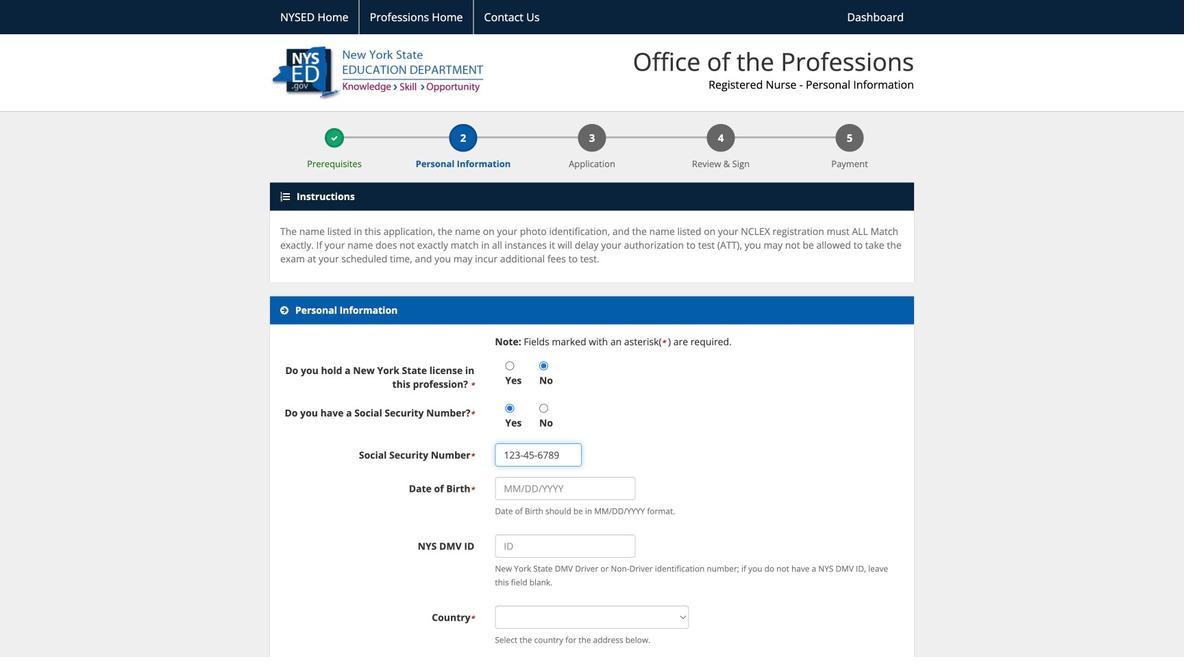 Task type: describe. For each thing, give the bounding box(es) containing it.
arrow circle right image
[[280, 306, 289, 315]]

ID text field
[[495, 535, 636, 558]]



Task type: locate. For each thing, give the bounding box(es) containing it.
None radio
[[505, 362, 514, 371], [505, 404, 514, 413], [539, 404, 548, 413], [505, 362, 514, 371], [505, 404, 514, 413], [539, 404, 548, 413]]

None text field
[[495, 444, 582, 467]]

check image
[[331, 135, 338, 142]]

None radio
[[539, 362, 548, 371]]

list ol image
[[280, 192, 290, 202]]

MM/DD/YYYY text field
[[495, 477, 636, 501]]



Task type: vqa. For each thing, say whether or not it's contained in the screenshot.
text box
yes



